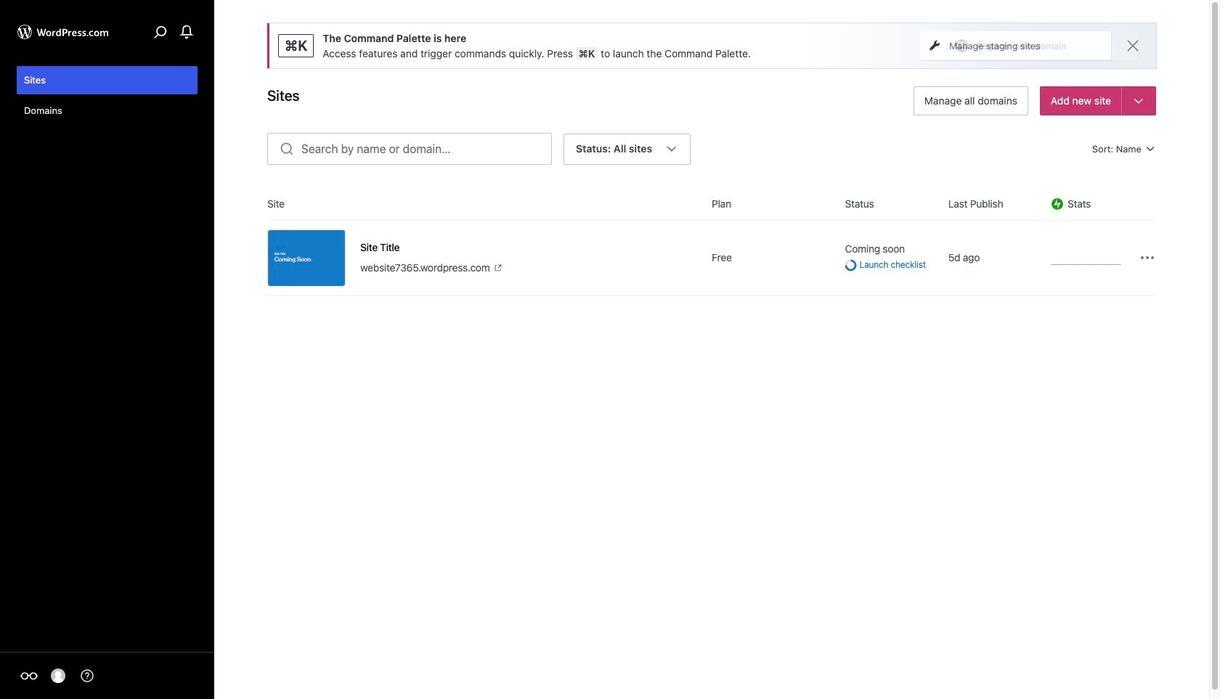 Task type: vqa. For each thing, say whether or not it's contained in the screenshot.
Highest hourly views 0 "IMAGE"
yes



Task type: locate. For each thing, give the bounding box(es) containing it.
james peterson image
[[51, 669, 65, 683]]

toggle menu image
[[1132, 94, 1145, 107]]

sorting by name. switch sorting mode image
[[1145, 143, 1156, 155]]

Search search field
[[301, 134, 551, 164]]

displaying all sites. element
[[576, 134, 652, 163]]

None search field
[[267, 133, 552, 165]]



Task type: describe. For each thing, give the bounding box(es) containing it.
dismiss image
[[1124, 37, 1142, 54]]

reader image
[[20, 667, 38, 685]]

highest hourly views 0 image
[[1052, 256, 1121, 265]]

site actions image
[[1139, 249, 1156, 267]]



